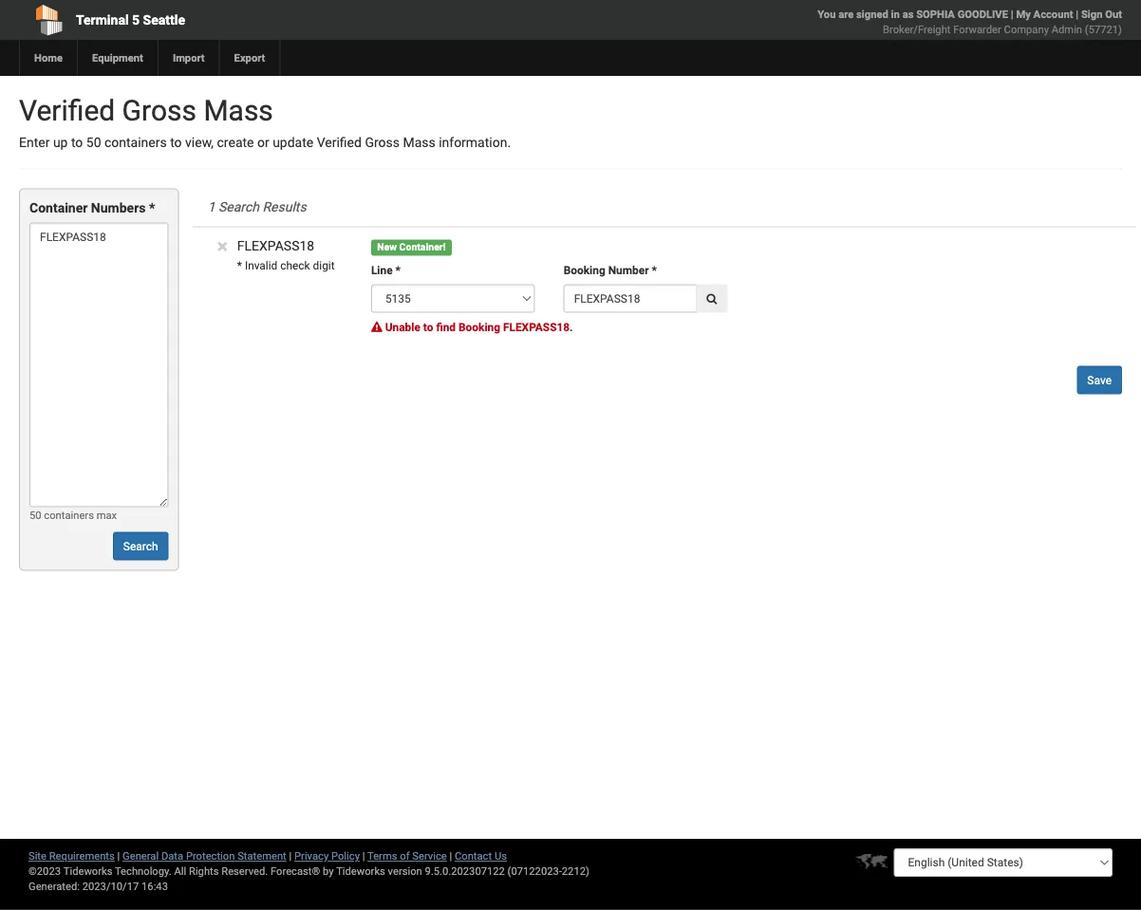 Task type: vqa. For each thing, say whether or not it's contained in the screenshot.
| sign out broker/freight forwarder company admin (57721)
no



Task type: describe. For each thing, give the bounding box(es) containing it.
line *
[[371, 264, 401, 277]]

technology.
[[115, 865, 172, 878]]

exclamation triangle image
[[371, 322, 382, 333]]

search image
[[707, 292, 717, 304]]

up
[[53, 135, 68, 150]]

containers inside 'verified gross mass enter up to 50 containers to view, create or update verified gross mass information.'
[[104, 135, 167, 150]]

information.
[[439, 135, 511, 150]]

by
[[323, 865, 334, 878]]

50 containers max search
[[29, 509, 158, 553]]

2023/10/17
[[82, 880, 139, 893]]

company
[[1004, 23, 1049, 36]]

export link
[[219, 40, 279, 76]]

2 horizontal spatial to
[[423, 321, 433, 334]]

(07122023-
[[507, 865, 562, 878]]

service
[[412, 850, 447, 862]]

× button
[[217, 235, 228, 258]]

import link
[[157, 40, 219, 76]]

export
[[234, 52, 265, 64]]

admin
[[1052, 23, 1082, 36]]

* for ×
[[237, 259, 242, 272]]

privacy
[[294, 850, 329, 862]]

0 horizontal spatial booking
[[458, 321, 500, 334]]

or
[[257, 135, 269, 150]]

in
[[891, 8, 900, 20]]

out
[[1105, 8, 1122, 20]]

site
[[28, 850, 46, 862]]

search button
[[113, 532, 169, 560]]

protection
[[186, 850, 235, 862]]

5
[[132, 12, 140, 28]]

unable
[[385, 321, 420, 334]]

verified gross mass enter up to 50 containers to view, create or update verified gross mass information.
[[19, 94, 511, 150]]

save button
[[1077, 366, 1122, 394]]

| left general
[[117, 850, 120, 862]]

unable to find booking flexpass18.
[[385, 321, 573, 334]]

generated:
[[28, 880, 80, 893]]

forwarder
[[953, 23, 1001, 36]]

9.5.0.202307122
[[425, 865, 505, 878]]

max
[[97, 509, 117, 521]]

Booking Number * text field
[[564, 284, 697, 313]]

goodlive
[[958, 8, 1008, 20]]

digit
[[313, 259, 335, 272]]

general
[[123, 850, 159, 862]]

check
[[280, 259, 310, 272]]

× flexpass18 * invalid check digit
[[217, 235, 335, 272]]

container numbers *
[[29, 200, 155, 216]]

terminal 5 seattle
[[76, 12, 185, 28]]

containers inside 50 containers max search
[[44, 509, 94, 521]]

Container Numbers * text field
[[29, 223, 169, 507]]

| left sign
[[1076, 8, 1079, 20]]

1 search results
[[208, 199, 306, 215]]

line
[[371, 264, 393, 277]]

×
[[217, 235, 228, 258]]

new
[[377, 242, 397, 253]]

terms of service link
[[367, 850, 447, 862]]

| up forecast®
[[289, 850, 292, 862]]

general data protection statement link
[[123, 850, 286, 862]]

results
[[262, 199, 306, 215]]

site requirements link
[[28, 850, 115, 862]]

terms
[[367, 850, 397, 862]]

you are signed in as sophia goodlive | my account | sign out broker/freight forwarder company admin (57721)
[[818, 8, 1122, 36]]

sign out link
[[1081, 8, 1122, 20]]

0 horizontal spatial mass
[[204, 94, 273, 127]]

update
[[273, 135, 313, 150]]

booking number *
[[564, 264, 657, 277]]

flexpass18.
[[503, 321, 573, 334]]

forecast®
[[271, 865, 320, 878]]

| up tideworks
[[362, 850, 365, 862]]

contact
[[455, 850, 492, 862]]

equipment
[[92, 52, 143, 64]]

of
[[400, 850, 410, 862]]

find
[[436, 321, 456, 334]]



Task type: locate. For each thing, give the bounding box(es) containing it.
verified right update
[[317, 135, 362, 150]]

container
[[29, 200, 88, 216]]

(57721)
[[1085, 23, 1122, 36]]

* for booking
[[652, 264, 657, 277]]

home link
[[19, 40, 77, 76]]

to
[[71, 135, 83, 150], [170, 135, 182, 150], [423, 321, 433, 334]]

data
[[161, 850, 183, 862]]

number
[[608, 264, 649, 277]]

home
[[34, 52, 63, 64]]

site requirements | general data protection statement | privacy policy | terms of service | contact us ©2023 tideworks technology. all rights reserved. forecast® by tideworks version 9.5.0.202307122 (07122023-2212) generated: 2023/10/17 16:43
[[28, 850, 589, 893]]

1 vertical spatial containers
[[44, 509, 94, 521]]

50 right up
[[86, 135, 101, 150]]

invalid
[[245, 259, 278, 272]]

1 vertical spatial gross
[[365, 135, 400, 150]]

view,
[[185, 135, 214, 150]]

import
[[173, 52, 205, 64]]

0 horizontal spatial 50
[[29, 509, 41, 521]]

signed
[[856, 8, 888, 20]]

* left "invalid"
[[237, 259, 242, 272]]

booking right find
[[458, 321, 500, 334]]

1 vertical spatial 50
[[29, 509, 41, 521]]

flexpass18
[[237, 238, 314, 254]]

reserved.
[[221, 865, 268, 878]]

0 horizontal spatial search
[[123, 540, 158, 553]]

50 inside 'verified gross mass enter up to 50 containers to view, create or update verified gross mass information.'
[[86, 135, 101, 150]]

gross up view,
[[122, 94, 196, 127]]

container!
[[399, 242, 446, 253]]

0 horizontal spatial containers
[[44, 509, 94, 521]]

*
[[149, 200, 155, 216], [237, 259, 242, 272], [395, 264, 401, 277], [652, 264, 657, 277]]

booking left the number at the right
[[564, 264, 605, 277]]

1 horizontal spatial 50
[[86, 135, 101, 150]]

0 vertical spatial verified
[[19, 94, 115, 127]]

1 vertical spatial booking
[[458, 321, 500, 334]]

equipment link
[[77, 40, 157, 76]]

* right the numbers
[[149, 200, 155, 216]]

to left find
[[423, 321, 433, 334]]

search inside 50 containers max search
[[123, 540, 158, 553]]

save
[[1087, 373, 1112, 387]]

mass left information.
[[403, 135, 435, 150]]

0 vertical spatial gross
[[122, 94, 196, 127]]

0 vertical spatial containers
[[104, 135, 167, 150]]

|
[[1011, 8, 1013, 20], [1076, 8, 1079, 20], [117, 850, 120, 862], [289, 850, 292, 862], [362, 850, 365, 862], [449, 850, 452, 862]]

| up 9.5.0.202307122
[[449, 850, 452, 862]]

1
[[208, 199, 215, 215]]

gross
[[122, 94, 196, 127], [365, 135, 400, 150]]

statement
[[237, 850, 286, 862]]

to left view,
[[170, 135, 182, 150]]

version
[[388, 865, 422, 878]]

1 horizontal spatial booking
[[564, 264, 605, 277]]

1 horizontal spatial gross
[[365, 135, 400, 150]]

sign
[[1081, 8, 1103, 20]]

numbers
[[91, 200, 146, 216]]

0 horizontal spatial verified
[[19, 94, 115, 127]]

50 inside 50 containers max search
[[29, 509, 41, 521]]

contact us link
[[455, 850, 507, 862]]

search
[[218, 199, 259, 215], [123, 540, 158, 553]]

verified up up
[[19, 94, 115, 127]]

are
[[838, 8, 854, 20]]

* for container
[[149, 200, 155, 216]]

tideworks
[[336, 865, 385, 878]]

seattle
[[143, 12, 185, 28]]

1 horizontal spatial verified
[[317, 135, 362, 150]]

policy
[[331, 850, 360, 862]]

all
[[174, 865, 186, 878]]

new container!
[[377, 242, 446, 253]]

* right the number at the right
[[652, 264, 657, 277]]

privacy policy link
[[294, 850, 360, 862]]

enter
[[19, 135, 50, 150]]

1 vertical spatial verified
[[317, 135, 362, 150]]

0 vertical spatial search
[[218, 199, 259, 215]]

0 horizontal spatial gross
[[122, 94, 196, 127]]

0 vertical spatial booking
[[564, 264, 605, 277]]

terminal
[[76, 12, 129, 28]]

rights
[[189, 865, 219, 878]]

terminal 5 seattle link
[[19, 0, 462, 40]]

account
[[1033, 8, 1073, 20]]

* inside × flexpass18 * invalid check digit
[[237, 259, 242, 272]]

0 vertical spatial mass
[[204, 94, 273, 127]]

50
[[86, 135, 101, 150], [29, 509, 41, 521]]

50 left max at the bottom of page
[[29, 509, 41, 521]]

1 vertical spatial mass
[[403, 135, 435, 150]]

create
[[217, 135, 254, 150]]

1 horizontal spatial containers
[[104, 135, 167, 150]]

1 horizontal spatial mass
[[403, 135, 435, 150]]

containers left max at the bottom of page
[[44, 509, 94, 521]]

gross right update
[[365, 135, 400, 150]]

2212)
[[562, 865, 589, 878]]

0 horizontal spatial to
[[71, 135, 83, 150]]

requirements
[[49, 850, 115, 862]]

* right "line"
[[395, 264, 401, 277]]

| left my
[[1011, 8, 1013, 20]]

1 vertical spatial search
[[123, 540, 158, 553]]

my account link
[[1016, 8, 1073, 20]]

us
[[494, 850, 507, 862]]

1 horizontal spatial search
[[218, 199, 259, 215]]

booking
[[564, 264, 605, 277], [458, 321, 500, 334]]

broker/freight
[[883, 23, 951, 36]]

containers left view,
[[104, 135, 167, 150]]

to right up
[[71, 135, 83, 150]]

sophia
[[916, 8, 955, 20]]

as
[[902, 8, 914, 20]]

mass up create
[[204, 94, 273, 127]]

1 horizontal spatial to
[[170, 135, 182, 150]]

you
[[818, 8, 836, 20]]

16:43
[[141, 880, 168, 893]]

0 vertical spatial 50
[[86, 135, 101, 150]]

containers
[[104, 135, 167, 150], [44, 509, 94, 521]]

my
[[1016, 8, 1031, 20]]

©2023 tideworks
[[28, 865, 112, 878]]

verified
[[19, 94, 115, 127], [317, 135, 362, 150]]



